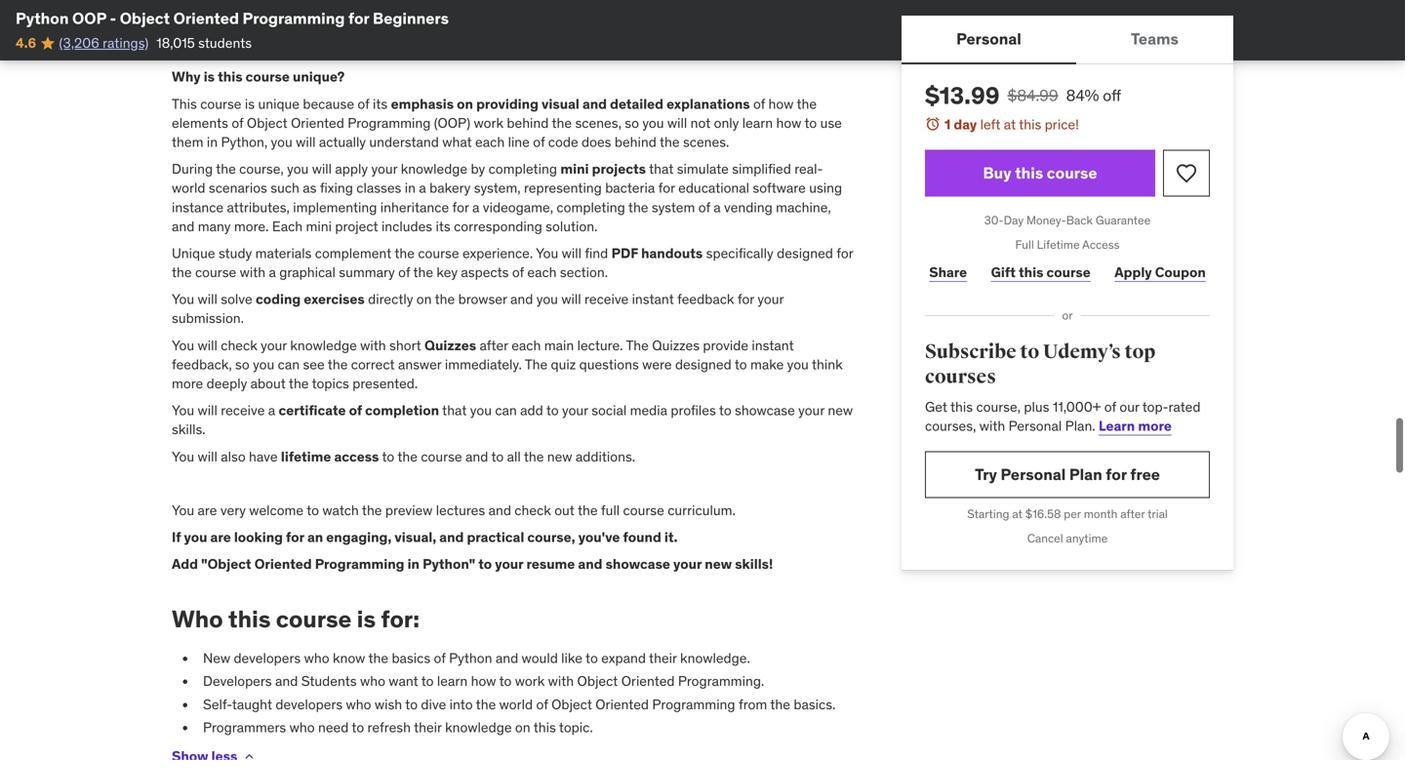 Task type: describe. For each thing, give the bounding box(es) containing it.
tab list containing personal
[[902, 16, 1234, 64]]

0 vertical spatial how
[[769, 95, 794, 113]]

2 vertical spatial personal
[[1001, 465, 1066, 485]]

personal inside get this course, plus 11,000+ of our top-rated courses, with personal plan.
[[1009, 417, 1063, 435]]

teams
[[1132, 29, 1179, 49]]

this inside new developers who know the basics of python and would like to expand their knowledge. developers and students who want to learn how to work with object oriented programming. self-taught developers who wish to dive into the world of object oriented programming from the basics. programmers who need to refresh their knowledge on this topic.
[[534, 719, 556, 736]]

this inside button
[[1016, 163, 1044, 183]]

0 horizontal spatial check
[[221, 337, 258, 354]]

them
[[172, 133, 204, 151]]

this down students
[[218, 68, 243, 86]]

trial
[[1148, 507, 1168, 522]]

after inside after each main lecture. the quizzes provide instant feedback, so you can see the correct answer immediately. the quiz questions were designed to make you think more deeply about the topics presented.
[[480, 337, 509, 354]]

for left free
[[1106, 465, 1127, 485]]

day
[[954, 116, 978, 133]]

object down like
[[578, 673, 618, 690]]

add
[[172, 556, 198, 573]]

0 vertical spatial knowledge
[[401, 160, 468, 178]]

starting
[[968, 507, 1010, 522]]

30-
[[985, 213, 1004, 228]]

welcome
[[249, 502, 304, 519]]

oop
[[72, 8, 106, 28]]

during
[[172, 160, 213, 178]]

attributes,
[[227, 198, 290, 216]]

the right from
[[771, 696, 791, 713]]

peers.
[[203, 14, 241, 32]]

projects
[[592, 160, 646, 178]]

for up "system"
[[659, 179, 675, 197]]

the inside that simulate simplified real- world scenarios such as fixing classes in a bakery system, representing bacteria for educational software using instance attributes, implementing inheritance for a videogame, completing the system of a vending machine, and many more. each mini project includes its corresponding solution.
[[629, 198, 649, 216]]

to inside of how the elements of object oriented programming (oop) work behind the scenes, so you will not only learn how to use them in python, you will actually understand what each line of code does behind the scenes.
[[805, 114, 817, 132]]

how inside new developers who know the basics of python and would like to expand their knowledge. developers and students who want to learn how to work with object oriented programming. self-taught developers who wish to dive into the world of object oriented programming from the basics. programmers who need to refresh their knowledge on this topic.
[[471, 673, 496, 690]]

instant inside the directly on the browser and you will receive instant feedback for your submission.
[[632, 291, 674, 308]]

expand
[[602, 650, 646, 667]]

have
[[249, 448, 278, 466]]

1 vertical spatial developers
[[276, 696, 343, 713]]

that you can add to your social media profiles to showcase your new skills.
[[172, 402, 853, 439]]

into
[[450, 696, 473, 713]]

instant inside after each main lecture. the quizzes provide instant feedback, so you can see the correct answer immediately. the quiz questions were designed to make you think more deeply about the topics presented.
[[752, 337, 794, 354]]

you for you will receive a certificate of completion
[[172, 402, 194, 419]]

on up '(oop)'
[[457, 95, 473, 113]]

of right explanations
[[754, 95, 766, 113]]

this right gift
[[1019, 263, 1044, 281]]

you inside the that you can add to your social media profiles to showcase your new skills.
[[470, 402, 492, 419]]

$13.99 $84.99 84% off
[[926, 81, 1122, 110]]

4.6
[[16, 34, 36, 52]]

designed inside the specifically designed for the course with a graphical summary of the key aspects of each section.
[[777, 245, 834, 262]]

work inside new developers who know the basics of python and would like to expand their knowledge. developers and students who want to learn how to work with object oriented programming. self-taught developers who wish to dive into the world of object oriented programming from the basics. programmers who need to refresh their knowledge on this topic.
[[515, 673, 545, 690]]

you down solution.
[[536, 245, 559, 262]]

about
[[251, 375, 286, 393]]

try personal plan for free
[[975, 465, 1161, 485]]

by
[[471, 160, 485, 178]]

the up scenarios
[[216, 160, 236, 178]]

on inside new developers who know the basics of python and would like to expand their knowledge. developers and students who want to learn how to work with object oriented programming. self-taught developers who wish to dive into the world of object oriented programming from the basics. programmers who need to refresh their knowledge on this topic.
[[515, 719, 531, 736]]

0 vertical spatial the
[[626, 337, 649, 354]]

for down bakery
[[453, 198, 469, 216]]

to inside subscribe to udemy's top courses
[[1021, 340, 1040, 364]]

gift this course
[[992, 263, 1091, 281]]

the down visual at the left top of page
[[552, 114, 572, 132]]

lifetime
[[281, 448, 331, 466]]

will up submission.
[[198, 291, 218, 308]]

so inside of how the elements of object oriented programming (oop) work behind the scenes, so you will not only learn how to use them in python, you will actually understand what each line of code does behind the scenes.
[[625, 114, 639, 132]]

directly
[[368, 291, 413, 308]]

0 horizontal spatial python
[[16, 8, 69, 28]]

you for you will also have lifetime access to the course and to all the new additions.
[[172, 448, 194, 466]]

the down the includes
[[395, 245, 415, 262]]

scenarios
[[209, 179, 267, 197]]

basics.
[[794, 696, 836, 713]]

of down would
[[537, 696, 548, 713]]

the down unique
[[172, 264, 192, 281]]

and inside that simulate simplified real- world scenarios such as fixing classes in a bakery system, representing bacteria for educational software using instance attributes, implementing inheritance for a videogame, completing the system of a vending machine, and many more. each mini project includes its corresponding solution.
[[172, 218, 195, 235]]

with inside get this course, plus 11,000+ of our top-rated courses, with personal plan.
[[980, 417, 1006, 435]]

of down presented.
[[349, 402, 362, 419]]

0 vertical spatial developers
[[234, 650, 301, 667]]

of inside get this course, plus 11,000+ of our top-rated courses, with personal plan.
[[1105, 398, 1117, 416]]

specifically
[[707, 245, 774, 262]]

full
[[601, 502, 620, 519]]

the right know
[[369, 650, 389, 667]]

2 vertical spatial is
[[357, 605, 376, 634]]

self-
[[203, 696, 232, 713]]

the right into
[[476, 696, 496, 713]]

who up students
[[304, 650, 330, 667]]

will up section.
[[562, 245, 582, 262]]

and left all
[[466, 448, 488, 466]]

1 horizontal spatial is
[[245, 95, 255, 113]]

and left students
[[275, 673, 298, 690]]

will left actually
[[296, 133, 316, 151]]

in inside that simulate simplified real- world scenarios such as fixing classes in a bakery system, representing bacteria for educational software using instance attributes, implementing inheritance for a videogame, completing the system of a vending machine, and many more. each mini project includes its corresponding solution.
[[405, 179, 416, 197]]

top
[[1125, 340, 1156, 364]]

your inside the directly on the browser and you will receive instant feedback for your submission.
[[758, 291, 784, 308]]

programming inside new developers who know the basics of python and would like to expand their knowledge. developers and students who want to learn how to work with object oriented programming. self-taught developers who wish to dive into the world of object oriented programming from the basics. programmers who need to refresh their knowledge on this topic.
[[653, 696, 736, 713]]

the down 'unique study materials complement the course experience. you will find pdf handouts'
[[413, 264, 434, 281]]

the down completion
[[398, 448, 418, 466]]

programmers
[[203, 719, 286, 736]]

add
[[521, 402, 544, 419]]

this course is unique because of its emphasis on providing visual and detailed explanations
[[172, 95, 750, 113]]

0 horizontal spatial its
[[373, 95, 388, 113]]

0 horizontal spatial receive
[[221, 402, 265, 419]]

personal button
[[902, 16, 1077, 62]]

courses,
[[926, 417, 977, 435]]

1 vertical spatial knowledge
[[290, 337, 357, 354]]

and up scenes,
[[583, 95, 607, 113]]

a up inheritance
[[419, 179, 426, 197]]

subscribe
[[926, 340, 1017, 364]]

at inside starting at $16.58 per month after trial cancel anytime
[[1013, 507, 1023, 522]]

you for you are very welcome to watch the preview lectures and check out the full course curriculum. if you are looking for an engaging, visual, and practical course, you've found it. add "object oriented programming in python" to your resume and showcase your new skills!
[[172, 502, 194, 519]]

object up topic.
[[552, 696, 593, 713]]

use
[[821, 114, 842, 132]]

many
[[198, 218, 231, 235]]

who left wish
[[346, 696, 371, 713]]

with up the correct
[[360, 337, 386, 354]]

the right all
[[524, 448, 544, 466]]

you will also have lifetime access to the course and to all the new additions.
[[172, 448, 636, 466]]

course up unique
[[246, 68, 290, 86]]

of up directly
[[398, 264, 410, 281]]

object inside of how the elements of object oriented programming (oop) work behind the scenes, so you will not only learn how to use them in python, you will actually understand what each line of code does behind the scenes.
[[247, 114, 288, 132]]

0 vertical spatial are
[[198, 502, 217, 519]]

personal inside 'button'
[[957, 29, 1022, 49]]

and down the you've
[[578, 556, 603, 573]]

anytime
[[1067, 531, 1108, 546]]

course down lifetime
[[1047, 263, 1091, 281]]

in inside you are very welcome to watch the preview lectures and check out the full course curriculum. if you are looking for an engaging, visual, and practical course, you've found it. add "object oriented programming in python" to your resume and showcase your new skills!
[[408, 556, 420, 573]]

buy
[[984, 163, 1012, 183]]

solution.
[[546, 218, 598, 235]]

will up skills.
[[198, 402, 218, 419]]

try
[[975, 465, 998, 485]]

its inside that simulate simplified real- world scenarios such as fixing classes in a bakery system, representing bacteria for educational software using instance attributes, implementing inheritance for a videogame, completing the system of a vending machine, and many more. each mini project includes its corresponding solution.
[[436, 218, 451, 235]]

0 vertical spatial their
[[649, 650, 677, 667]]

only
[[714, 114, 739, 132]]

course, for this
[[977, 398, 1021, 416]]

learn inside new developers who know the basics of python and would like to expand their knowledge. developers and students who want to learn how to work with object oriented programming. self-taught developers who wish to dive into the world of object oriented programming from the basics. programmers who need to refresh their knowledge on this topic.
[[437, 673, 468, 690]]

you will check your knowledge with short quizzes
[[172, 337, 477, 354]]

specifically designed for the course with a graphical summary of the key aspects of each section.
[[172, 245, 854, 281]]

share
[[930, 263, 968, 281]]

$84.99
[[1008, 85, 1059, 105]]

get this course, plus 11,000+ of our top-rated courses, with personal plan.
[[926, 398, 1201, 435]]

of inside that simulate simplified real- world scenarios such as fixing classes in a bakery system, representing bacteria for educational software using instance attributes, implementing inheritance for a videogame, completing the system of a vending machine, and many more. each mini project includes its corresponding solution.
[[699, 198, 711, 216]]

you for you will check your knowledge with short quizzes
[[172, 337, 194, 354]]

and left would
[[496, 650, 519, 667]]

this up new
[[228, 605, 271, 634]]

looking
[[234, 529, 283, 546]]

profiles
[[671, 402, 716, 419]]

explanations
[[667, 95, 750, 113]]

wishlist image
[[1176, 162, 1199, 185]]

xsmall image
[[241, 749, 257, 761]]

out
[[555, 502, 575, 519]]

immediately.
[[445, 356, 522, 373]]

lifetime
[[1037, 237, 1080, 252]]

it.
[[665, 529, 678, 546]]

programming inside of how the elements of object oriented programming (oop) work behind the scenes, so you will not only learn how to use them in python, you will actually understand what each line of code does behind the scenes.
[[348, 114, 431, 132]]

on inside ask questions on the discussion forums and discuss interesting topics with your peers.
[[421, 0, 437, 13]]

browser
[[458, 291, 507, 308]]

completing inside that simulate simplified real- world scenarios such as fixing classes in a bakery system, representing bacteria for educational software using instance attributes, implementing inheritance for a videogame, completing the system of a vending machine, and many more. each mini project includes its corresponding solution.
[[557, 198, 626, 216]]

plan.
[[1066, 417, 1096, 435]]

1 vertical spatial are
[[210, 529, 231, 546]]

with inside new developers who know the basics of python and would like to expand their knowledge. developers and students who want to learn how to work with object oriented programming. self-taught developers who wish to dive into the world of object oriented programming from the basics. programmers who need to refresh their knowledge on this topic.
[[548, 673, 574, 690]]

will left not
[[668, 114, 688, 132]]

preview
[[386, 502, 433, 519]]

oriented inside you are very welcome to watch the preview lectures and check out the full course curriculum. if you are looking for an engaging, visual, and practical course, you've found it. add "object oriented programming in python" to your resume and showcase your new skills!
[[255, 556, 312, 573]]

back
[[1067, 213, 1093, 228]]

rated
[[1169, 398, 1201, 416]]

for left "beginners"
[[349, 8, 370, 28]]

coding
[[256, 291, 301, 308]]

apply coupon button
[[1111, 253, 1211, 292]]

the left scenes.
[[660, 133, 680, 151]]

the inside after each main lecture. the quizzes provide instant feedback, so you can see the correct answer immediately. the quiz questions were designed to make you think more deeply about the topics presented.
[[289, 375, 309, 393]]

course up lectures
[[421, 448, 462, 466]]

would
[[522, 650, 558, 667]]

plus
[[1025, 398, 1050, 416]]

course up know
[[276, 605, 352, 634]]

submission.
[[172, 310, 244, 327]]

each inside after each main lecture. the quizzes provide instant feedback, so you can see the correct answer immediately. the quiz questions were designed to make you think more deeply about the topics presented.
[[512, 337, 541, 354]]

to inside after each main lecture. the quizzes provide instant feedback, so you can see the correct answer immediately. the quiz questions were designed to make you think more deeply about the topics presented.
[[735, 356, 747, 373]]

the left full in the bottom of the page
[[578, 502, 598, 519]]

you inside the directly on the browser and you will receive instant feedback for your submission.
[[537, 291, 558, 308]]

11,000+
[[1053, 398, 1102, 416]]

1 vertical spatial more
[[1139, 417, 1172, 435]]

lecture.
[[578, 337, 623, 354]]

with inside the specifically designed for the course with a graphical summary of the key aspects of each section.
[[240, 264, 266, 281]]

receive inside the directly on the browser and you will receive instant feedback for your submission.
[[585, 291, 629, 308]]

key
[[437, 264, 458, 281]]

summary
[[339, 264, 395, 281]]

object up the ratings) at the top of page
[[120, 8, 170, 28]]

1 horizontal spatial mini
[[561, 160, 589, 178]]

questions inside after each main lecture. the quizzes provide instant feedback, so you can see the correct answer immediately. the quiz questions were designed to make you think more deeply about the topics presented.
[[580, 356, 639, 373]]

will up feedback,
[[198, 337, 218, 354]]

1 horizontal spatial behind
[[615, 133, 657, 151]]

emphasis
[[391, 95, 454, 113]]

simulate
[[677, 160, 729, 178]]

1 vertical spatial how
[[777, 114, 802, 132]]

programming inside you are very welcome to watch the preview lectures and check out the full course curriculum. if you are looking for an engaging, visual, and practical course, you've found it. add "object oriented programming in python" to your resume and showcase your new skills!
[[315, 556, 405, 573]]

scenes,
[[576, 114, 622, 132]]

you right python, at left top
[[271, 133, 293, 151]]

this down $84.99
[[1020, 116, 1042, 133]]

topics inside after each main lecture. the quizzes provide instant feedback, so you can see the correct answer immediately. the quiz questions were designed to make you think more deeply about the topics presented.
[[312, 375, 349, 393]]

0 vertical spatial behind
[[507, 114, 549, 132]]

new
[[203, 650, 230, 667]]

a down about
[[268, 402, 275, 419]]

of right line
[[533, 133, 545, 151]]

your inside you are very welcome to watch the preview lectures and check out the full course curriculum. if you are looking for an engaging, visual, and practical course, you've found it. add "object oriented programming in python" to your resume and showcase your new skills!
[[674, 556, 702, 573]]

basics
[[392, 650, 431, 667]]

skills.
[[172, 421, 206, 439]]

topics inside ask questions on the discussion forums and discuss interesting topics with your peers.
[[721, 0, 758, 13]]

learn more link
[[1099, 417, 1172, 435]]

each inside the specifically designed for the course with a graphical summary of the key aspects of each section.
[[528, 264, 557, 281]]

will left the also
[[198, 448, 218, 466]]

of right basics
[[434, 650, 446, 667]]

check inside you are very welcome to watch the preview lectures and check out the full course curriculum. if you are looking for an engaging, visual, and practical course, you've found it. add "object oriented programming in python" to your resume and showcase your new skills!
[[515, 502, 551, 519]]

your inside ask questions on the discussion forums and discuss interesting topics with your peers.
[[791, 0, 817, 13]]

completion
[[365, 402, 439, 419]]

for inside you are very welcome to watch the preview lectures and check out the full course curriculum. if you are looking for an engaging, visual, and practical course, you've found it. add "object oriented programming in python" to your resume and showcase your new skills!
[[286, 529, 304, 546]]

new inside you are very welcome to watch the preview lectures and check out the full course curriculum. if you are looking for an engaging, visual, and practical course, you've found it. add "object oriented programming in python" to your resume and showcase your new skills!
[[705, 556, 732, 573]]

will up as
[[312, 160, 332, 178]]

unique study materials complement the course experience. you will find pdf handouts
[[172, 245, 703, 262]]

such
[[271, 179, 300, 197]]

who up wish
[[360, 673, 386, 690]]

students
[[301, 673, 357, 690]]

refresh
[[368, 719, 411, 736]]

instance
[[172, 198, 224, 216]]



Task type: vqa. For each thing, say whether or not it's contained in the screenshot.


Task type: locate. For each thing, give the bounding box(es) containing it.
1 vertical spatial learn
[[437, 673, 468, 690]]

you left think at the right top of page
[[788, 356, 809, 373]]

1 vertical spatial questions
[[580, 356, 639, 373]]

you down detailed on the left
[[643, 114, 664, 132]]

0 vertical spatial more
[[172, 375, 203, 393]]

system,
[[474, 179, 521, 197]]

that up bacteria
[[649, 160, 674, 178]]

their
[[649, 650, 677, 667], [414, 719, 442, 736]]

with
[[762, 0, 787, 13], [240, 264, 266, 281], [360, 337, 386, 354], [980, 417, 1006, 435], [548, 673, 574, 690]]

that inside the that you can add to your social media profiles to showcase your new skills.
[[442, 402, 467, 419]]

0 vertical spatial completing
[[489, 160, 557, 178]]

designed down machine,
[[777, 245, 834, 262]]

topics right interesting
[[721, 0, 758, 13]]

course inside button
[[1047, 163, 1098, 183]]

python"
[[423, 556, 476, 573]]

receive down deeply
[[221, 402, 265, 419]]

1 vertical spatial course,
[[977, 398, 1021, 416]]

because
[[303, 95, 354, 113]]

quizzes inside after each main lecture. the quizzes provide instant feedback, so you can see the correct answer immediately. the quiz questions were designed to make you think more deeply about the topics presented.
[[652, 337, 700, 354]]

additions.
[[576, 448, 636, 466]]

programming up unique?
[[243, 8, 345, 28]]

its up 'unique study materials complement the course experience. you will find pdf handouts'
[[436, 218, 451, 235]]

discussion
[[463, 0, 527, 13]]

learn
[[1099, 417, 1136, 435]]

showcase inside the that you can add to your social media profiles to showcase your new skills.
[[735, 402, 795, 419]]

inheritance
[[381, 198, 449, 216]]

for down using
[[837, 245, 854, 262]]

knowledge inside new developers who know the basics of python and would like to expand their knowledge. developers and students who want to learn how to work with object oriented programming. self-taught developers who wish to dive into the world of object oriented programming from the basics. programmers who need to refresh their knowledge on this topic.
[[445, 719, 512, 736]]

access
[[1083, 237, 1120, 252]]

of right because
[[358, 95, 370, 113]]

1 vertical spatial designed
[[676, 356, 732, 373]]

apply coupon
[[1115, 263, 1207, 281]]

1 vertical spatial their
[[414, 719, 442, 736]]

a down materials
[[269, 264, 276, 281]]

you up skills.
[[172, 402, 194, 419]]

this left topic.
[[534, 719, 556, 736]]

course, for the
[[239, 160, 284, 178]]

1 vertical spatial in
[[405, 179, 416, 197]]

course up the key
[[418, 245, 459, 262]]

1 horizontal spatial topics
[[721, 0, 758, 13]]

who left need
[[290, 719, 315, 736]]

visual, and
[[395, 529, 464, 546]]

1 vertical spatial python
[[449, 650, 493, 667]]

you up if
[[172, 502, 194, 519]]

the inside the directly on the browser and you will receive instant feedback for your submission.
[[435, 291, 455, 308]]

you inside you are very welcome to watch the preview lectures and check out the full course curriculum. if you are looking for an engaging, visual, and practical course, you've found it. add "object oriented programming in python" to your resume and showcase your new skills!
[[172, 502, 194, 519]]

1 horizontal spatial that
[[649, 160, 674, 178]]

0 horizontal spatial after
[[480, 337, 509, 354]]

off
[[1104, 85, 1122, 105]]

the down bacteria
[[629, 198, 649, 216]]

0 horizontal spatial designed
[[676, 356, 732, 373]]

learn more
[[1099, 417, 1172, 435]]

a down educational
[[714, 198, 721, 216]]

the left discussion
[[440, 0, 460, 13]]

its left emphasis
[[373, 95, 388, 113]]

0 vertical spatial questions
[[358, 0, 418, 13]]

0 vertical spatial learn
[[743, 114, 773, 132]]

the down the key
[[435, 291, 455, 308]]

does
[[582, 133, 612, 151]]

the correct
[[328, 356, 395, 373]]

course inside you are very welcome to watch the preview lectures and check out the full course curriculum. if you are looking for an engaging, visual, and practical course, you've found it. add "object oriented programming in python" to your resume and showcase your new skills!
[[623, 502, 665, 519]]

showcase down 'make'
[[735, 402, 795, 419]]

topics
[[721, 0, 758, 13], [312, 375, 349, 393]]

personal up $13.99
[[957, 29, 1022, 49]]

the inside ask questions on the discussion forums and discuss interesting topics with your peers.
[[440, 0, 460, 13]]

you up main
[[537, 291, 558, 308]]

1 vertical spatial new
[[548, 448, 573, 466]]

each left main
[[512, 337, 541, 354]]

showcase inside you are very welcome to watch the preview lectures and check out the full course curriculum. if you are looking for an engaging, visual, and practical course, you've found it. add "object oriented programming in python" to your resume and showcase your new skills!
[[606, 556, 671, 573]]

python inside new developers who know the basics of python and would like to expand their knowledge. developers and students who want to learn how to work with object oriented programming. self-taught developers who wish to dive into the world of object oriented programming from the basics. programmers who need to refresh their knowledge on this topic.
[[449, 650, 493, 667]]

so inside after each main lecture. the quizzes provide instant feedback, so you can see the correct answer immediately. the quiz questions were designed to make you think more deeply about the topics presented.
[[235, 356, 250, 373]]

with right interesting
[[762, 0, 787, 13]]

0 vertical spatial personal
[[957, 29, 1022, 49]]

1 vertical spatial check
[[515, 502, 551, 519]]

all
[[507, 448, 521, 466]]

the up real-
[[797, 95, 817, 113]]

0 horizontal spatial world
[[172, 179, 206, 197]]

1 vertical spatial is
[[245, 95, 255, 113]]

1 vertical spatial mini
[[306, 218, 332, 235]]

work down would
[[515, 673, 545, 690]]

for inside the specifically designed for the course with a graphical summary of the key aspects of each section.
[[837, 245, 854, 262]]

0 vertical spatial that
[[649, 160, 674, 178]]

0 horizontal spatial showcase
[[606, 556, 671, 573]]

that left can
[[442, 402, 467, 419]]

0 horizontal spatial new
[[548, 448, 573, 466]]

0 horizontal spatial quizzes
[[425, 337, 477, 354]]

1 horizontal spatial learn
[[743, 114, 773, 132]]

0 horizontal spatial their
[[414, 719, 442, 736]]

1 horizontal spatial designed
[[777, 245, 834, 262]]

new inside the that you can add to your social media profiles to showcase your new skills.
[[828, 402, 853, 419]]

you've
[[579, 529, 620, 546]]

more.
[[234, 218, 269, 235]]

0 horizontal spatial the
[[525, 356, 548, 373]]

a down system,
[[473, 198, 480, 216]]

on inside the directly on the browser and you will receive instant feedback for your submission.
[[417, 291, 432, 308]]

after
[[480, 337, 509, 354], [1121, 507, 1146, 522]]

course, left "plus"
[[977, 398, 1021, 416]]

2 vertical spatial each
[[512, 337, 541, 354]]

section.
[[560, 264, 608, 281]]

0 vertical spatial receive
[[585, 291, 629, 308]]

python up into
[[449, 650, 493, 667]]

2 vertical spatial new
[[705, 556, 732, 573]]

educational
[[679, 179, 750, 197]]

designed down provide
[[676, 356, 732, 373]]

1 vertical spatial each
[[528, 264, 557, 281]]

30-day money-back guarantee full lifetime access
[[985, 213, 1151, 252]]

dive
[[421, 696, 446, 713]]

you inside you are very welcome to watch the preview lectures and check out the full course curriculum. if you are looking for an engaging, visual, and practical course, you've found it. add "object oriented programming in python" to your resume and showcase your new skills!
[[184, 529, 207, 546]]

1 vertical spatial so
[[235, 356, 250, 373]]

in down visual, and
[[408, 556, 420, 573]]

each inside of how the elements of object oriented programming (oop) work behind the scenes, so you will not only learn how to use them in python, you will actually understand what each line of code does behind the scenes.
[[476, 133, 505, 151]]

0 horizontal spatial work
[[474, 114, 504, 132]]

curriculum.
[[668, 502, 736, 519]]

2 vertical spatial how
[[471, 673, 496, 690]]

this right buy at the top right of the page
[[1016, 163, 1044, 183]]

course up back
[[1047, 163, 1098, 183]]

learn
[[743, 114, 773, 132], [437, 673, 468, 690]]

1 horizontal spatial new
[[705, 556, 732, 573]]

0 vertical spatial check
[[221, 337, 258, 354]]

this inside get this course, plus 11,000+ of our top-rated courses, with personal plan.
[[951, 398, 973, 416]]

python,
[[221, 133, 268, 151]]

the up engaging,
[[362, 502, 382, 519]]

course up elements
[[200, 95, 242, 113]]

2 horizontal spatial course,
[[977, 398, 1021, 416]]

quizzes
[[425, 337, 477, 354], [652, 337, 700, 354]]

elements
[[172, 114, 228, 132]]

teams button
[[1077, 16, 1234, 62]]

0 vertical spatial showcase
[[735, 402, 795, 419]]

questions inside ask questions on the discussion forums and discuss interesting topics with your peers.
[[358, 0, 418, 13]]

2 horizontal spatial new
[[828, 402, 853, 419]]

is left for: on the bottom left of page
[[357, 605, 376, 634]]

1 horizontal spatial their
[[649, 650, 677, 667]]

you left can
[[470, 402, 492, 419]]

detailed
[[610, 95, 664, 113]]

with down like
[[548, 673, 574, 690]]

1 vertical spatial showcase
[[606, 556, 671, 573]]

media
[[630, 402, 668, 419]]

so down detailed on the left
[[625, 114, 639, 132]]

0 vertical spatial so
[[625, 114, 639, 132]]

1 vertical spatial completing
[[557, 198, 626, 216]]

programming.
[[678, 673, 765, 690]]

programming
[[243, 8, 345, 28], [348, 114, 431, 132], [315, 556, 405, 573], [653, 696, 736, 713]]

completing down line
[[489, 160, 557, 178]]

0 vertical spatial designed
[[777, 245, 834, 262]]

subscribe to udemy's top courses
[[926, 340, 1156, 389]]

actually
[[319, 133, 366, 151]]

1 vertical spatial its
[[436, 218, 451, 235]]

oriented
[[173, 8, 239, 28], [291, 114, 345, 132], [255, 556, 312, 573], [622, 673, 675, 690], [596, 696, 649, 713]]

oriented inside of how the elements of object oriented programming (oop) work behind the scenes, so you will not only learn how to use them in python, you will actually understand what each line of code does behind the scenes.
[[291, 114, 345, 132]]

like
[[562, 650, 583, 667]]

2 vertical spatial knowledge
[[445, 719, 512, 736]]

designed inside after each main lecture. the quizzes provide instant feedback, so you can see the correct answer immediately. the quiz questions were designed to make you think more deeply about the topics presented.
[[676, 356, 732, 373]]

with inside ask questions on the discussion forums and discuss interesting topics with your peers.
[[762, 0, 787, 13]]

0 horizontal spatial so
[[235, 356, 250, 373]]

showcase
[[735, 402, 795, 419], [606, 556, 671, 573]]

during the course, you will apply your knowledge by completing mini projects
[[172, 160, 646, 178]]

0 horizontal spatial topics
[[312, 375, 349, 393]]

programming up 'understand'
[[348, 114, 431, 132]]

corresponding
[[454, 218, 543, 235]]

1 vertical spatial after
[[1121, 507, 1146, 522]]

1 vertical spatial receive
[[221, 402, 265, 419]]

0 vertical spatial is
[[204, 68, 215, 86]]

learn right only
[[743, 114, 773, 132]]

and inside the directly on the browser and you will receive instant feedback for your submission.
[[511, 291, 533, 308]]

and down instance
[[172, 218, 195, 235]]

2 quizzes from the left
[[652, 337, 700, 354]]

0 horizontal spatial behind
[[507, 114, 549, 132]]

1 horizontal spatial showcase
[[735, 402, 795, 419]]

gift this course link
[[987, 253, 1095, 292]]

0 horizontal spatial is
[[204, 68, 215, 86]]

very
[[220, 502, 246, 519]]

that for during the course, you will apply your knowledge by completing mini projects
[[649, 160, 674, 178]]

0 vertical spatial each
[[476, 133, 505, 151]]

find
[[585, 245, 608, 262]]

code
[[549, 133, 579, 151]]

new developers who know the basics of python and would like to expand their knowledge. developers and students who want to learn how to work with object oriented programming. self-taught developers who wish to dive into the world of object oriented programming from the basics. programmers who need to refresh their knowledge on this topic.
[[203, 650, 836, 736]]

world inside that simulate simplified real- world scenarios such as fixing classes in a bakery system, representing bacteria for educational software using instance attributes, implementing inheritance for a videogame, completing the system of a vending machine, and many more. each mini project includes its corresponding solution.
[[172, 179, 206, 197]]

from
[[739, 696, 768, 713]]

for left an at the bottom
[[286, 529, 304, 546]]

0 horizontal spatial learn
[[437, 673, 468, 690]]

why is this course unique?
[[172, 68, 345, 86]]

world down would
[[500, 696, 533, 713]]

on left topic.
[[515, 719, 531, 736]]

1 vertical spatial that
[[442, 402, 467, 419]]

course, inside get this course, plus 11,000+ of our top-rated courses, with personal plan.
[[977, 398, 1021, 416]]

you right if
[[184, 529, 207, 546]]

18,015
[[156, 34, 195, 52]]

0 horizontal spatial course,
[[239, 160, 284, 178]]

of left our
[[1105, 398, 1117, 416]]

of down 'experience.'
[[512, 264, 524, 281]]

1 horizontal spatial its
[[436, 218, 451, 235]]

learn inside of how the elements of object oriented programming (oop) work behind the scenes, so you will not only learn how to use them in python, you will actually understand what each line of code does behind the scenes.
[[743, 114, 773, 132]]

1 vertical spatial the
[[525, 356, 548, 373]]

starting at $16.58 per month after trial cancel anytime
[[968, 507, 1168, 546]]

0 vertical spatial python
[[16, 8, 69, 28]]

new down think at the right top of page
[[828, 402, 853, 419]]

plan
[[1070, 465, 1103, 485]]

mini down implementing
[[306, 218, 332, 235]]

0 vertical spatial in
[[207, 133, 218, 151]]

the
[[626, 337, 649, 354], [525, 356, 548, 373]]

course up found
[[623, 502, 665, 519]]

0 vertical spatial at
[[1004, 116, 1016, 133]]

world inside new developers who know the basics of python and would like to expand their knowledge. developers and students who want to learn how to work with object oriented programming. self-taught developers who wish to dive into the world of object oriented programming from the basics. programmers who need to refresh their knowledge on this topic.
[[500, 696, 533, 713]]

full
[[1016, 237, 1035, 252]]

2 horizontal spatial is
[[357, 605, 376, 634]]

short
[[390, 337, 421, 354]]

for inside the directly on the browser and you will receive instant feedback for your submission.
[[738, 291, 755, 308]]

feedback
[[678, 291, 735, 308]]

real-
[[795, 160, 823, 178]]

new left skills!
[[705, 556, 732, 573]]

beginners
[[373, 8, 449, 28]]

course,
[[239, 160, 284, 178], [977, 398, 1021, 416], [528, 529, 576, 546]]

1 horizontal spatial world
[[500, 696, 533, 713]]

you up about
[[253, 356, 275, 373]]

showcase down found
[[606, 556, 671, 573]]

1 vertical spatial behind
[[615, 133, 657, 151]]

1 vertical spatial work
[[515, 673, 545, 690]]

1 horizontal spatial after
[[1121, 507, 1146, 522]]

machine,
[[776, 198, 832, 216]]

developers
[[203, 673, 272, 690]]

0 vertical spatial course,
[[239, 160, 284, 178]]

is down why is this course unique?
[[245, 95, 255, 113]]

top-
[[1143, 398, 1169, 416]]

1 horizontal spatial quizzes
[[652, 337, 700, 354]]

work inside of how the elements of object oriented programming (oop) work behind the scenes, so you will not only learn how to use them in python, you will actually understand what each line of code does behind the scenes.
[[474, 114, 504, 132]]

0 horizontal spatial instant
[[632, 291, 674, 308]]

and
[[577, 0, 600, 13], [583, 95, 607, 113], [172, 218, 195, 235], [511, 291, 533, 308], [466, 448, 488, 466], [489, 502, 512, 519], [578, 556, 603, 573], [496, 650, 519, 667], [275, 673, 298, 690]]

alarm image
[[926, 116, 941, 132]]

mini inside that simulate simplified real- world scenarios such as fixing classes in a bakery system, representing bacteria for educational software using instance attributes, implementing inheritance for a videogame, completing the system of a vending machine, and many more. each mini project includes its corresponding solution.
[[306, 218, 332, 235]]

your resume
[[495, 556, 575, 573]]

you down skills.
[[172, 448, 194, 466]]

why
[[172, 68, 201, 86]]

behind up projects
[[615, 133, 657, 151]]

course
[[246, 68, 290, 86], [200, 95, 242, 113], [1047, 163, 1098, 183], [418, 245, 459, 262], [1047, 263, 1091, 281], [195, 264, 236, 281], [421, 448, 462, 466], [623, 502, 665, 519], [276, 605, 352, 634]]

apply
[[1115, 263, 1153, 281]]

more inside after each main lecture. the quizzes provide instant feedback, so you can see the correct answer immediately. the quiz questions were designed to make you think more deeply about the topics presented.
[[172, 375, 203, 393]]

try personal plan for free link
[[926, 452, 1211, 498]]

0 vertical spatial after
[[480, 337, 509, 354]]

0 vertical spatial world
[[172, 179, 206, 197]]

1 horizontal spatial check
[[515, 502, 551, 519]]

questions down lecture.
[[580, 356, 639, 373]]

includes
[[382, 218, 433, 235]]

$16.58
[[1026, 507, 1062, 522]]

this up courses,
[[951, 398, 973, 416]]

you for you will solve coding exercises
[[172, 291, 194, 308]]

quizzes up were
[[652, 337, 700, 354]]

personal up $16.58
[[1001, 465, 1066, 485]]

that inside that simulate simplified real- world scenarios such as fixing classes in a bakery system, representing bacteria for educational software using instance attributes, implementing inheritance for a videogame, completing the system of a vending machine, and many more. each mini project includes its corresponding solution.
[[649, 160, 674, 178]]

graphical
[[279, 264, 336, 281]]

world down during
[[172, 179, 206, 197]]

their down dive
[[414, 719, 442, 736]]

and up practical
[[489, 502, 512, 519]]

will inside the directly on the browser and you will receive instant feedback for your submission.
[[562, 291, 582, 308]]

course inside the specifically designed for the course with a graphical summary of the key aspects of each section.
[[195, 264, 236, 281]]

at right left
[[1004, 116, 1016, 133]]

are up "object
[[210, 529, 231, 546]]

0 vertical spatial topics
[[721, 0, 758, 13]]

and inside ask questions on the discussion forums and discuss interesting topics with your peers.
[[577, 0, 600, 13]]

money-
[[1027, 213, 1067, 228]]

want
[[389, 673, 419, 690]]

2 vertical spatial course,
[[528, 529, 576, 546]]

your
[[791, 0, 817, 13], [371, 160, 398, 178], [758, 291, 784, 308], [261, 337, 287, 354], [562, 402, 589, 419], [799, 402, 825, 419], [674, 556, 702, 573]]

software
[[753, 179, 806, 197]]

price!
[[1045, 116, 1080, 133]]

1 vertical spatial world
[[500, 696, 533, 713]]

of down educational
[[699, 198, 711, 216]]

0 horizontal spatial that
[[442, 402, 467, 419]]

1 quizzes from the left
[[425, 337, 477, 354]]

1 horizontal spatial so
[[625, 114, 639, 132]]

0 vertical spatial work
[[474, 114, 504, 132]]

1 horizontal spatial receive
[[585, 291, 629, 308]]

questions
[[358, 0, 418, 13], [580, 356, 639, 373]]

certificate
[[279, 402, 346, 419]]

that for you will receive a certificate of completion
[[442, 402, 467, 419]]

a inside the specifically designed for the course with a graphical summary of the key aspects of each section.
[[269, 264, 276, 281]]

forums
[[531, 0, 574, 13]]

visual
[[542, 95, 580, 113]]

you up feedback,
[[172, 337, 194, 354]]

our
[[1120, 398, 1140, 416]]

in inside of how the elements of object oriented programming (oop) work behind the scenes, so you will not only learn how to use them in python, you will actually understand what each line of code does behind the scenes.
[[207, 133, 218, 151]]

0 vertical spatial instant
[[632, 291, 674, 308]]

1 horizontal spatial the
[[626, 337, 649, 354]]

topic.
[[559, 719, 593, 736]]

unique?
[[293, 68, 345, 86]]

of up python, at left top
[[232, 114, 244, 132]]

you up as
[[287, 160, 309, 178]]

check left out
[[515, 502, 551, 519]]

tab list
[[902, 16, 1234, 64]]

knowledge down into
[[445, 719, 512, 736]]

in down elements
[[207, 133, 218, 151]]

so up deeply
[[235, 356, 250, 373]]

course, inside you are very welcome to watch the preview lectures and check out the full course curriculum. if you are looking for an engaging, visual, and practical course, you've found it. add "object oriented programming in python" to your resume and showcase your new skills!
[[528, 529, 576, 546]]

get
[[926, 398, 948, 416]]

classes
[[357, 179, 402, 197]]

after inside starting at $16.58 per month after trial cancel anytime
[[1121, 507, 1146, 522]]

videogame,
[[483, 198, 554, 216]]



